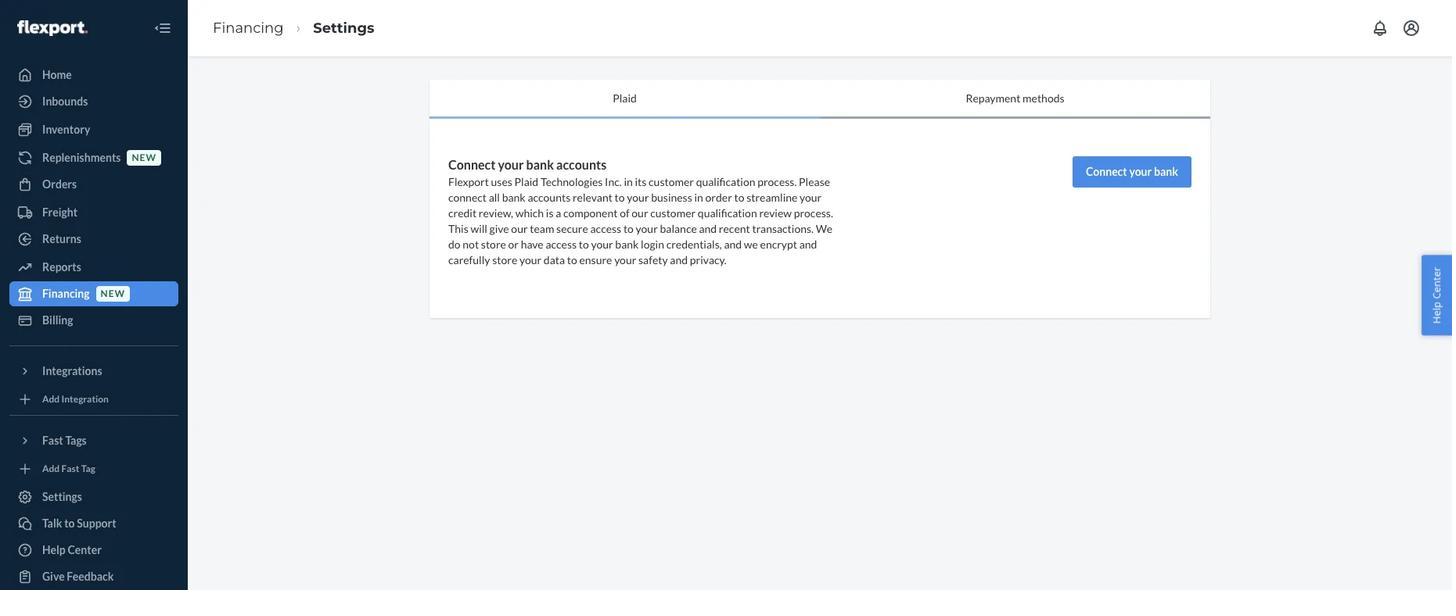 Task type: describe. For each thing, give the bounding box(es) containing it.
inventory
[[42, 123, 90, 136]]

freight
[[42, 206, 78, 219]]

reports link
[[9, 255, 178, 280]]

fast tags button
[[9, 429, 178, 454]]

0 vertical spatial our
[[632, 206, 648, 220]]

feedback
[[67, 570, 114, 584]]

we
[[744, 238, 758, 251]]

inc.
[[605, 175, 622, 188]]

do
[[448, 238, 461, 251]]

connect your bank accounts flexport uses plaid technologies inc. in its customer qualification process. please connect all bank accounts relevant to your business in order to streamline your credit review, which is a component of our customer qualification review process. this will give our team secure access to your balance and recent transactions. we do not store or have access to your bank login credentials, and we encrypt and carefully store your data to ensure your safety and privacy.
[[448, 157, 833, 267]]

uses
[[491, 175, 512, 188]]

add integration
[[42, 394, 109, 406]]

returns
[[42, 232, 81, 246]]

1 horizontal spatial settings link
[[313, 19, 374, 36]]

credit
[[448, 206, 477, 220]]

to inside button
[[64, 517, 75, 530]]

login
[[641, 238, 664, 251]]

repayment methods
[[966, 91, 1065, 104]]

repayment
[[966, 91, 1021, 104]]

financing link
[[213, 19, 284, 36]]

relevant
[[573, 191, 613, 204]]

this
[[448, 222, 468, 235]]

order
[[705, 191, 732, 204]]

which
[[515, 206, 544, 220]]

encrypt
[[760, 238, 797, 251]]

breadcrumbs navigation
[[200, 5, 387, 51]]

plaid inside the connect your bank accounts flexport uses plaid technologies inc. in its customer qualification process. please connect all bank accounts relevant to your business in order to streamline your credit review, which is a component of our customer qualification review process. this will give our team secure access to your balance and recent transactions. we do not store or have access to your bank login credentials, and we encrypt and carefully store your data to ensure your safety and privacy.
[[514, 175, 538, 188]]

your inside button
[[1129, 165, 1152, 178]]

center inside button
[[1430, 267, 1444, 299]]

give
[[42, 570, 65, 584]]

its
[[635, 175, 647, 188]]

inbounds
[[42, 95, 88, 108]]

add for add fast tag
[[42, 464, 60, 475]]

1 vertical spatial accounts
[[528, 191, 571, 204]]

all
[[489, 191, 500, 204]]

carefully
[[448, 253, 490, 267]]

and up credentials,
[[699, 222, 717, 235]]

tags
[[65, 434, 87, 448]]

secure
[[556, 222, 588, 235]]

home link
[[9, 63, 178, 88]]

and down we
[[799, 238, 817, 251]]

to down secure
[[579, 238, 589, 251]]

flexport logo image
[[17, 20, 87, 36]]

ensure
[[579, 253, 612, 267]]

connect for connect your bank accounts flexport uses plaid technologies inc. in its customer qualification process. please connect all bank accounts relevant to your business in order to streamline your credit review, which is a component of our customer qualification review process. this will give our team secure access to your balance and recent transactions. we do not store or have access to your bank login credentials, and we encrypt and carefully store your data to ensure your safety and privacy.
[[448, 157, 496, 172]]

0 vertical spatial process.
[[758, 175, 797, 188]]

review
[[759, 206, 792, 220]]

flexport
[[448, 175, 489, 188]]

freight link
[[9, 200, 178, 225]]

0 horizontal spatial settings link
[[9, 485, 178, 510]]

will
[[471, 222, 487, 235]]

of
[[620, 206, 630, 220]]

credentials,
[[666, 238, 722, 251]]

bank inside button
[[1154, 165, 1178, 178]]

home
[[42, 68, 72, 81]]

add fast tag
[[42, 464, 95, 475]]

help center link
[[9, 538, 178, 563]]

tag
[[81, 464, 95, 475]]

support
[[77, 517, 116, 530]]

integrations
[[42, 365, 102, 378]]

not
[[463, 238, 479, 251]]

replenishments
[[42, 151, 121, 164]]

or
[[508, 238, 519, 251]]

business
[[651, 191, 692, 204]]

to right order
[[734, 191, 744, 204]]

open notifications image
[[1371, 19, 1390, 38]]

help center inside help center link
[[42, 544, 102, 557]]

0 vertical spatial qualification
[[696, 175, 755, 188]]

help inside button
[[1430, 302, 1444, 324]]

orders link
[[9, 172, 178, 197]]

please
[[799, 175, 830, 188]]

0 horizontal spatial our
[[511, 222, 528, 235]]

new for financing
[[101, 288, 125, 300]]

transactions.
[[752, 222, 814, 235]]

fast tags
[[42, 434, 87, 448]]

1 horizontal spatial in
[[694, 191, 703, 204]]

help center button
[[1422, 255, 1452, 336]]



Task type: vqa. For each thing, say whether or not it's contained in the screenshot.
rightmost fulfillment
no



Task type: locate. For each thing, give the bounding box(es) containing it.
1 vertical spatial in
[[694, 191, 703, 204]]

0 horizontal spatial help center
[[42, 544, 102, 557]]

0 vertical spatial new
[[132, 152, 156, 164]]

a
[[556, 206, 561, 220]]

0 horizontal spatial in
[[624, 175, 633, 188]]

our up or
[[511, 222, 528, 235]]

1 vertical spatial customer
[[650, 206, 696, 220]]

billing link
[[9, 308, 178, 333]]

integrations button
[[9, 359, 178, 384]]

to up of
[[615, 191, 625, 204]]

returns link
[[9, 227, 178, 252]]

and down credentials,
[[670, 253, 688, 267]]

1 horizontal spatial center
[[1430, 267, 1444, 299]]

data
[[544, 253, 565, 267]]

to
[[615, 191, 625, 204], [734, 191, 744, 204], [623, 222, 634, 235], [579, 238, 589, 251], [567, 253, 577, 267], [64, 517, 75, 530]]

1 vertical spatial process.
[[794, 206, 833, 220]]

0 vertical spatial access
[[590, 222, 621, 235]]

accounts up is
[[528, 191, 571, 204]]

and
[[699, 222, 717, 235], [724, 238, 742, 251], [799, 238, 817, 251], [670, 253, 688, 267]]

0 vertical spatial accounts
[[556, 157, 606, 172]]

1 vertical spatial qualification
[[698, 206, 757, 220]]

1 horizontal spatial help center
[[1430, 267, 1444, 324]]

inbounds link
[[9, 89, 178, 114]]

new
[[132, 152, 156, 164], [101, 288, 125, 300]]

in
[[624, 175, 633, 188], [694, 191, 703, 204]]

0 vertical spatial settings link
[[313, 19, 374, 36]]

0 horizontal spatial connect
[[448, 157, 496, 172]]

store down or
[[492, 253, 517, 267]]

customer up business
[[649, 175, 694, 188]]

and down recent in the top of the page
[[724, 238, 742, 251]]

new up the orders link
[[132, 152, 156, 164]]

1 vertical spatial help center
[[42, 544, 102, 557]]

connect your bank
[[1086, 165, 1178, 178]]

1 horizontal spatial financing
[[213, 19, 284, 36]]

2 add from the top
[[42, 464, 60, 475]]

0 vertical spatial fast
[[42, 434, 63, 448]]

give
[[489, 222, 509, 235]]

help center
[[1430, 267, 1444, 324], [42, 544, 102, 557]]

add integration link
[[9, 390, 178, 409]]

1 vertical spatial help
[[42, 544, 66, 557]]

qualification up order
[[696, 175, 755, 188]]

0 vertical spatial settings
[[313, 19, 374, 36]]

our right of
[[632, 206, 648, 220]]

0 horizontal spatial access
[[546, 238, 577, 251]]

close navigation image
[[153, 19, 172, 38]]

add left integration
[[42, 394, 60, 406]]

process. up streamline
[[758, 175, 797, 188]]

component
[[563, 206, 618, 220]]

settings link
[[313, 19, 374, 36], [9, 485, 178, 510]]

1 horizontal spatial connect
[[1086, 165, 1127, 178]]

1 horizontal spatial settings
[[313, 19, 374, 36]]

qualification
[[696, 175, 755, 188], [698, 206, 757, 220]]

financing
[[213, 19, 284, 36], [42, 287, 90, 300]]

technologies
[[541, 175, 603, 188]]

help
[[1430, 302, 1444, 324], [42, 544, 66, 557]]

balance
[[660, 222, 697, 235]]

privacy.
[[690, 253, 727, 267]]

add down fast tags
[[42, 464, 60, 475]]

0 horizontal spatial help
[[42, 544, 66, 557]]

recent
[[719, 222, 750, 235]]

1 vertical spatial settings link
[[9, 485, 178, 510]]

store down give
[[481, 238, 506, 251]]

in left its
[[624, 175, 633, 188]]

0 vertical spatial center
[[1430, 267, 1444, 299]]

connect inside the connect your bank accounts flexport uses plaid technologies inc. in its customer qualification process. please connect all bank accounts relevant to your business in order to streamline your credit review, which is a component of our customer qualification review process. this will give our team secure access to your balance and recent transactions. we do not store or have access to your bank login credentials, and we encrypt and carefully store your data to ensure your safety and privacy.
[[448, 157, 496, 172]]

integration
[[61, 394, 109, 406]]

settings inside breadcrumbs navigation
[[313, 19, 374, 36]]

access
[[590, 222, 621, 235], [546, 238, 577, 251]]

new down reports "link"
[[101, 288, 125, 300]]

1 horizontal spatial help
[[1430, 302, 1444, 324]]

1 vertical spatial fast
[[61, 464, 79, 475]]

billing
[[42, 314, 73, 327]]

store
[[481, 238, 506, 251], [492, 253, 517, 267]]

1 vertical spatial settings
[[42, 491, 82, 504]]

0 vertical spatial plaid
[[613, 91, 637, 104]]

fast left tags
[[42, 434, 63, 448]]

add for add integration
[[42, 394, 60, 406]]

streamline
[[747, 191, 798, 204]]

connect inside button
[[1086, 165, 1127, 178]]

our
[[632, 206, 648, 220], [511, 222, 528, 235]]

bank
[[526, 157, 554, 172], [1154, 165, 1178, 178], [502, 191, 526, 204], [615, 238, 639, 251]]

team
[[530, 222, 554, 235]]

methods
[[1023, 91, 1065, 104]]

process. up we
[[794, 206, 833, 220]]

1 vertical spatial financing
[[42, 287, 90, 300]]

add
[[42, 394, 60, 406], [42, 464, 60, 475]]

settings
[[313, 19, 374, 36], [42, 491, 82, 504]]

inventory link
[[9, 117, 178, 142]]

0 horizontal spatial center
[[68, 544, 102, 557]]

fast left tag
[[61, 464, 79, 475]]

to right data
[[567, 253, 577, 267]]

your
[[498, 157, 524, 172], [1129, 165, 1152, 178], [627, 191, 649, 204], [800, 191, 822, 204], [636, 222, 658, 235], [591, 238, 613, 251], [519, 253, 542, 267], [614, 253, 636, 267]]

1 vertical spatial store
[[492, 253, 517, 267]]

have
[[521, 238, 544, 251]]

help center inside help center button
[[1430, 267, 1444, 324]]

0 horizontal spatial settings
[[42, 491, 82, 504]]

we
[[816, 222, 833, 235]]

process.
[[758, 175, 797, 188], [794, 206, 833, 220]]

reports
[[42, 261, 81, 274]]

0 horizontal spatial new
[[101, 288, 125, 300]]

1 vertical spatial plaid
[[514, 175, 538, 188]]

accounts up technologies
[[556, 157, 606, 172]]

connect for connect your bank
[[1086, 165, 1127, 178]]

0 vertical spatial customer
[[649, 175, 694, 188]]

connect
[[448, 157, 496, 172], [1086, 165, 1127, 178]]

1 vertical spatial our
[[511, 222, 528, 235]]

0 vertical spatial add
[[42, 394, 60, 406]]

financing inside breadcrumbs navigation
[[213, 19, 284, 36]]

open account menu image
[[1402, 19, 1421, 38]]

orders
[[42, 178, 77, 191]]

new for replenishments
[[132, 152, 156, 164]]

safety
[[638, 253, 668, 267]]

customer down business
[[650, 206, 696, 220]]

to down of
[[623, 222, 634, 235]]

fast
[[42, 434, 63, 448], [61, 464, 79, 475]]

1 vertical spatial add
[[42, 464, 60, 475]]

0 vertical spatial financing
[[213, 19, 284, 36]]

center
[[1430, 267, 1444, 299], [68, 544, 102, 557]]

customer
[[649, 175, 694, 188], [650, 206, 696, 220]]

0 vertical spatial help
[[1430, 302, 1444, 324]]

is
[[546, 206, 554, 220]]

give feedback
[[42, 570, 114, 584]]

1 vertical spatial access
[[546, 238, 577, 251]]

in left order
[[694, 191, 703, 204]]

1 horizontal spatial our
[[632, 206, 648, 220]]

add fast tag link
[[9, 460, 178, 479]]

1 add from the top
[[42, 394, 60, 406]]

0 horizontal spatial plaid
[[514, 175, 538, 188]]

plaid
[[613, 91, 637, 104], [514, 175, 538, 188]]

1 vertical spatial center
[[68, 544, 102, 557]]

0 vertical spatial in
[[624, 175, 633, 188]]

talk to support button
[[9, 512, 178, 537]]

access up data
[[546, 238, 577, 251]]

0 horizontal spatial financing
[[42, 287, 90, 300]]

to right talk
[[64, 517, 75, 530]]

fast inside dropdown button
[[42, 434, 63, 448]]

qualification up recent in the top of the page
[[698, 206, 757, 220]]

1 horizontal spatial access
[[590, 222, 621, 235]]

0 vertical spatial help center
[[1430, 267, 1444, 324]]

talk to support
[[42, 517, 116, 530]]

connect your bank button
[[1073, 156, 1192, 188]]

connect
[[448, 191, 487, 204]]

give feedback button
[[9, 565, 178, 590]]

1 vertical spatial new
[[101, 288, 125, 300]]

1 horizontal spatial new
[[132, 152, 156, 164]]

access down component at the left of the page
[[590, 222, 621, 235]]

talk
[[42, 517, 62, 530]]

review,
[[479, 206, 513, 220]]

1 horizontal spatial plaid
[[613, 91, 637, 104]]

0 vertical spatial store
[[481, 238, 506, 251]]



